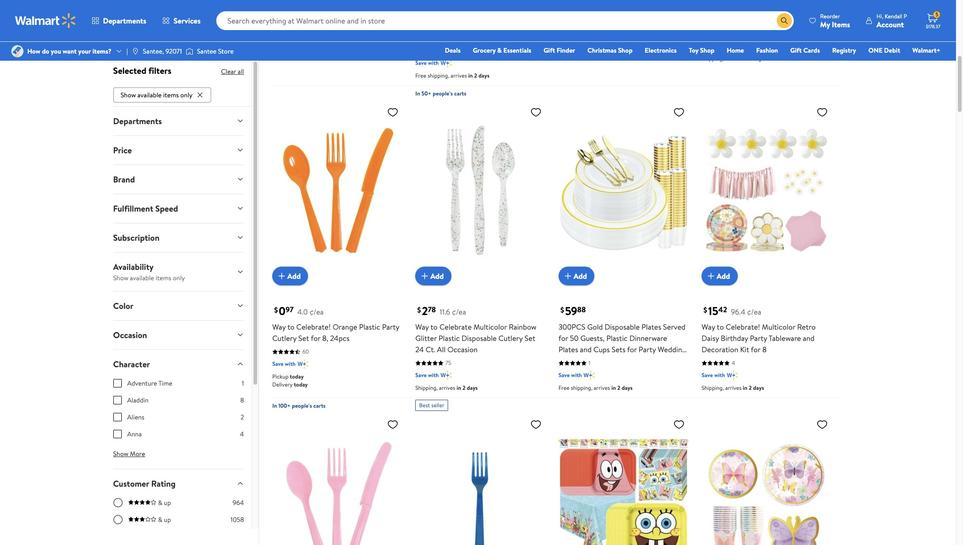 Task type: describe. For each thing, give the bounding box(es) containing it.
exquisite 350 piece solid color disposable plastic party tableware combo set - black 7
[[416, 9, 527, 54]]

|
[[127, 47, 128, 56]]

electronics
[[645, 46, 677, 55]]

cutlery inside $ 0 97 4.0 ¢/ea way to celebrate! orange plastic party cutlery set for 8, 24pcs
[[272, 333, 297, 344]]

clear all button
[[221, 64, 244, 79]]

departments inside dropdown button
[[113, 115, 162, 127]]

with down engagement
[[571, 371, 582, 379]]

0 horizontal spatial christmas
[[588, 46, 617, 55]]

with down combo
[[428, 59, 439, 67]]

7
[[446, 46, 448, 54]]

24pcs
[[330, 333, 350, 344]]

gift for gift cards
[[791, 46, 802, 55]]

Walmart Site-Wide search field
[[216, 11, 794, 30]]

departments inside popup button
[[103, 16, 146, 26]]

best seller
[[419, 401, 445, 409]]

1 vertical spatial free shipping, arrives in 2 days
[[559, 384, 633, 392]]

toy shop
[[689, 46, 715, 55]]

92071
[[166, 47, 182, 56]]

kit inside $ 15 42 96.4 ¢/ea way to celebrate! multicolor retro daisy birthday party tableware and decoration kit for 8
[[740, 345, 750, 355]]

way for 2
[[416, 322, 429, 332]]

$ for 2
[[417, 305, 421, 315]]

availability
[[113, 261, 154, 273]]

2 inside character group
[[241, 412, 244, 422]]

items inside the show available items only button
[[163, 90, 179, 100]]

walmart plus image down 80
[[727, 41, 738, 51]]

& up for 964
[[158, 498, 171, 507]]

add to favorites list, 300pcs gold disposable plates served for 50 guests, plastic dinnerware plates and cups sets for party wedding engagement baby shower holiday thanksgiving halloween christmas new year image
[[674, 106, 685, 118]]

0 vertical spatial walmart plus image
[[441, 58, 452, 68]]

with down bags,unicorn
[[715, 42, 725, 50]]

walmart image
[[15, 13, 76, 28]]

departments tab
[[106, 107, 252, 135]]

plastic inside exquisite 350 piece solid color disposable plastic party tableware combo set - black 7
[[452, 21, 474, 31]]

you
[[51, 47, 61, 56]]

2 inside $ 2 78 11.6 ¢/ea way to celebrate multicolor rainbow glitter plastic disposable cutlery set 24 ct. all occasion
[[422, 303, 428, 319]]

show for show more
[[113, 449, 128, 459]]

your
[[78, 47, 91, 56]]

customer rating option group
[[113, 498, 244, 545]]

exquisite
[[416, 9, 445, 20]]

one
[[869, 46, 883, 55]]

4.0
[[297, 307, 308, 317]]

person
[[332, 15, 354, 25]]

save for 59
[[559, 371, 570, 379]]

add to favorites list, way to celebrate multicolor rainbow glitter plastic disposable cutlery set 24 ct. all occasion image
[[531, 106, 542, 118]]

piece inside koyal wholesale birthday iridescent theme party plates, cups and lunch napkins, 50 piece person set shipping, arrives in 3+ days
[[312, 15, 330, 25]]

today right pickup on the left of page
[[290, 373, 304, 381]]

occasion button
[[106, 321, 252, 349]]

shipping, arrives in 2 days down "decoration"
[[702, 384, 764, 392]]

350
[[447, 9, 459, 20]]

4 inside character group
[[240, 429, 244, 439]]

plastic inside 300pcs gold disposable plates served for 50 guests, plastic dinnerware plates and cups sets for party wedding engagement baby shower holiday thanksgiving halloween christmas new year
[[607, 333, 628, 344]]

grocery
[[473, 46, 496, 55]]

multicolor for 2
[[474, 322, 507, 332]]

show available items only button
[[113, 87, 211, 102]]

rainbow
[[509, 322, 537, 332]]

selected filters
[[113, 64, 171, 77]]

plates inside unicorn party supplies and plates for girls birthday - unicorn birthday party decorations set with goodie bags,unicorn ring,unicorn bracelet, xl table cloth for creating amazing unicorn theme party
[[791, 0, 810, 3]]

2 vertical spatial unicorn
[[702, 49, 728, 59]]

more
[[130, 449, 145, 459]]

set inside $ 2 78 11.6 ¢/ea way to celebrate multicolor rainbow glitter plastic disposable cutlery set 24 ct. all occasion
[[525, 333, 536, 344]]

registry link
[[828, 45, 861, 56]]

$178.37
[[926, 23, 941, 30]]

for right 80
[[740, 37, 750, 48]]

engagement
[[559, 356, 600, 366]]

color inside 'color' dropdown button
[[113, 300, 134, 312]]

way to celebrate! light pink plastic cutlery set for 8, 24pcs image
[[272, 415, 402, 545]]

show inside "availability show available items only"
[[113, 273, 128, 283]]

cloth
[[720, 37, 739, 48]]

birthday inside koyal wholesale birthday iridescent theme party plates, cups and lunch napkins, 50 piece person set shipping, arrives in 3+ days
[[326, 0, 354, 3]]

tableware for supplies
[[604, 4, 637, 14]]

occasion inside dropdown button
[[113, 329, 147, 341]]

cups inside 300pcs gold disposable plates served for 50 guests, plastic dinnerware plates and cups sets for party wedding engagement baby shower holiday thanksgiving halloween christmas new year
[[594, 345, 610, 355]]

character
[[113, 358, 150, 370]]

delivery
[[272, 381, 293, 389]]

arrives up seller
[[439, 384, 455, 392]]

1 vertical spatial unicorn
[[753, 4, 778, 14]]

debit
[[884, 46, 901, 55]]

4 out of 5 stars and up, 964 items radio
[[113, 498, 123, 507]]

party inside koyal wholesale birthday iridescent theme party plates, cups and lunch napkins, 50 piece person set shipping, arrives in 3+ days
[[296, 4, 313, 14]]

party inside 300pcs gold disposable plates served for 50 guests, plastic dinnerware plates and cups sets for party wedding engagement baby shower holiday thanksgiving halloween christmas new year
[[639, 345, 656, 355]]

decorations
[[702, 15, 742, 25]]

& inside the grocery & essentials link
[[498, 46, 502, 55]]

anna
[[127, 429, 142, 439]]

amazing
[[782, 37, 810, 48]]

days inside koyal wholesale birthday iridescent theme party plates, cups and lunch napkins, 50 piece person set shipping, arrives in 3+ days
[[327, 29, 338, 37]]

cups for party
[[586, 4, 603, 14]]

ring,unicorn
[[746, 26, 789, 37]]

fulfillment speed button
[[106, 194, 252, 223]]

show more
[[113, 449, 145, 459]]

964
[[233, 498, 244, 507]]

add to favorites list, way to celebrate! multicolor retro daisy birthday party tableware and decoration kit for 8 image
[[817, 106, 828, 118]]

with down ct.
[[428, 371, 439, 379]]

to for 15
[[717, 322, 724, 332]]

and inside 300pcs gold disposable plates served for 50 guests, plastic dinnerware plates and cups sets for party wedding engagement baby shower holiday thanksgiving halloween christmas new year
[[580, 345, 592, 355]]

table
[[702, 37, 719, 48]]

aliens
[[127, 412, 144, 422]]

price tab
[[106, 136, 252, 165]]

christmas shop
[[588, 46, 633, 55]]

account
[[877, 19, 904, 29]]

daisy
[[702, 333, 719, 344]]

gift for gift finder
[[544, 46, 555, 55]]

arrives down "decoration"
[[726, 384, 742, 392]]

applied filters section element
[[113, 64, 171, 77]]

add for 96.4 ¢/ea
[[717, 271, 730, 281]]

essentials
[[504, 46, 532, 55]]

way for 0
[[272, 322, 286, 332]]

items
[[832, 19, 851, 29]]

add to favorites list, way to celebrate! electric blue plastic forks, 24ct image
[[531, 419, 542, 431]]

lunch
[[370, 4, 390, 14]]

add to favorites list, way to celebrate! orange plastic party cutlery set for 8, 24pcs image
[[387, 106, 399, 118]]

15
[[709, 303, 719, 319]]

christmas shop link
[[583, 45, 637, 56]]

availability tab
[[106, 252, 252, 291]]

people's for 50+
[[433, 89, 453, 97]]

hi, kendall p account
[[877, 12, 907, 29]]

subscription tab
[[106, 223, 252, 252]]

disposable inside exquisite 350 piece solid color disposable plastic party tableware combo set - black 7
[[416, 21, 451, 31]]

add to favorites list, 100pcs butterfly birthday party supplies decoration, 25 guests purple butterfly disposable paper plates napkins cups for butterfly fairy themed parties, baby shower image
[[817, 419, 828, 431]]

one debit
[[869, 46, 901, 55]]

shipping, arrives in 2 days up the christmas shop link
[[559, 31, 621, 39]]

0 horizontal spatial walmart plus image
[[298, 360, 309, 369]]

deals link
[[441, 45, 465, 56]]

add for 4.0 ¢/ea
[[287, 271, 301, 281]]

add button for 59
[[559, 267, 595, 286]]

party inside $ 0 97 4.0 ¢/ea way to celebrate! orange plastic party cutlery set for 8, 24pcs
[[382, 322, 399, 332]]

all
[[437, 345, 446, 355]]

customer rating
[[113, 478, 176, 490]]

way to celebrate! electric blue plastic forks, 24ct image
[[416, 415, 546, 545]]

fashion
[[757, 46, 778, 55]]

0 vertical spatial unicorn
[[702, 0, 728, 3]]

shop for christmas shop
[[618, 46, 633, 55]]

- inside unicorn party supplies and plates for girls birthday - unicorn birthday party decorations set with goodie bags,unicorn ring,unicorn bracelet, xl table cloth for creating amazing unicorn theme party
[[748, 4, 751, 14]]

shipping, arrives in 2 days up seller
[[416, 384, 478, 392]]

with inside unicorn party supplies and plates for girls birthday - unicorn birthday party decorations set with goodie bags,unicorn ring,unicorn bracelet, xl table cloth for creating amazing unicorn theme party
[[756, 15, 770, 25]]

16
[[661, 4, 667, 14]]

pickup
[[272, 373, 289, 381]]

available inside button
[[138, 90, 162, 100]]

way to celebrate multicolor rainbow glitter plastic disposable cutlery set 24 ct. all occasion image
[[416, 102, 546, 278]]

supplies inside the 70's birthday party supplies set plates napkins cups tableware kit for 16
[[621, 0, 648, 3]]

today right delivery
[[294, 381, 308, 389]]

save with down combo
[[416, 59, 439, 67]]

holiday
[[645, 356, 670, 366]]

add to cart image for 59
[[563, 271, 574, 282]]

tableware for solid
[[494, 21, 527, 31]]

fulfillment speed tab
[[106, 194, 252, 223]]

8,
[[322, 333, 328, 344]]

dinnerware
[[630, 333, 667, 344]]

gift cards
[[791, 46, 820, 55]]

arrives down cloth on the right of the page
[[726, 54, 742, 62]]

 image for santee store
[[186, 47, 193, 56]]

walmart+
[[913, 46, 941, 55]]

70's birthday party supplies set plates napkins cups tableware kit for 16
[[559, 0, 682, 14]]

for up the reorder
[[812, 0, 822, 3]]

for inside $ 15 42 96.4 ¢/ea way to celebrate! multicolor retro daisy birthday party tableware and decoration kit for 8
[[751, 345, 761, 355]]

how do you want your items?
[[27, 47, 112, 56]]

shipping, down the table
[[702, 54, 724, 62]]

set inside the 70's birthday party supplies set plates napkins cups tableware kit for 16
[[650, 0, 661, 3]]

theme inside unicorn party supplies and plates for girls birthday - unicorn birthday party decorations set with goodie bags,unicorn ring,unicorn bracelet, xl table cloth for creating amazing unicorn theme party
[[729, 49, 751, 59]]

kit inside the 70's birthday party supplies set plates napkins cups tableware kit for 16
[[638, 4, 647, 14]]

add to cart image
[[419, 271, 431, 282]]

gift cards link
[[786, 45, 825, 56]]

& for 1058
[[158, 515, 162, 524]]

way for 15
[[702, 322, 715, 332]]

for up the shower
[[627, 345, 637, 355]]

50 inside koyal wholesale birthday iridescent theme party plates, cups and lunch napkins, 50 piece person set shipping, arrives in 3+ days
[[302, 15, 310, 25]]

occasion inside $ 2 78 11.6 ¢/ea way to celebrate multicolor rainbow glitter plastic disposable cutlery set 24 ct. all occasion
[[448, 345, 478, 355]]

add for 59
[[574, 271, 587, 281]]

11.6
[[440, 307, 450, 317]]

customer rating button
[[106, 469, 252, 498]]

electronics link
[[641, 45, 681, 56]]

300pcs gold disposable plates served for 50 guests, plastic dinnerware plates and cups sets for party wedding engagement baby shower holiday thanksgiving halloween christmas new year
[[559, 322, 687, 389]]

set inside unicorn party supplies and plates for girls birthday - unicorn birthday party decorations set with goodie bags,unicorn ring,unicorn bracelet, xl table cloth for creating amazing unicorn theme party
[[744, 15, 754, 25]]

guests,
[[581, 333, 605, 344]]

fulfillment
[[113, 203, 153, 214]]

for down 300pcs
[[559, 333, 568, 344]]

save down combo
[[416, 59, 427, 67]]

celebrate! for 0
[[296, 322, 331, 332]]

bracelet,
[[790, 26, 820, 37]]

$ 59 88
[[561, 303, 586, 319]]

¢/ea for 2
[[452, 307, 466, 317]]

88
[[577, 305, 586, 315]]

add to cart image for 4.0 ¢/ea
[[276, 271, 287, 282]]

only inside "availability show available items only"
[[173, 273, 185, 283]]

party inside the 70's birthday party supplies set plates napkins cups tableware kit for 16
[[602, 0, 619, 3]]

search icon image
[[781, 17, 788, 24]]

$ 0 97 4.0 ¢/ea way to celebrate! orange plastic party cutlery set for 8, 24pcs
[[272, 303, 399, 344]]

Search search field
[[216, 11, 794, 30]]

fashion link
[[752, 45, 783, 56]]

birthday up search icon
[[780, 4, 808, 14]]

set inside koyal wholesale birthday iridescent theme party plates, cups and lunch napkins, 50 piece person set shipping, arrives in 3+ days
[[356, 15, 367, 25]]

aladdin
[[127, 395, 149, 405]]

8 inside character group
[[240, 395, 244, 405]]

sets
[[612, 345, 626, 355]]

add button for 96.4 ¢/ea
[[702, 267, 738, 286]]

party inside exquisite 350 piece solid color disposable plastic party tableware combo set - black 7
[[475, 21, 493, 31]]

1 horizontal spatial 1
[[589, 359, 591, 367]]

shipping, down "decoration"
[[702, 384, 724, 392]]

occasion tab
[[106, 321, 252, 349]]

cups for birthday
[[339, 4, 355, 14]]

with down "decoration"
[[715, 371, 725, 379]]

brand button
[[106, 165, 252, 194]]

1 horizontal spatial shipping,
[[571, 384, 593, 392]]

koyal
[[272, 0, 290, 3]]

arrives inside koyal wholesale birthday iridescent theme party plates, cups and lunch napkins, 50 piece person set shipping, arrives in 3+ days
[[296, 29, 312, 37]]

kendall
[[885, 12, 903, 20]]

fulfillment speed
[[113, 203, 178, 214]]

carts for in 50+ people's carts
[[454, 89, 467, 97]]

only inside button
[[180, 90, 193, 100]]

departments button
[[106, 107, 252, 135]]



Task type: locate. For each thing, give the bounding box(es) containing it.
add to favorites list, way to celebrate! light pink plastic cutlery set for 8, 24pcs image
[[387, 419, 399, 431]]

2 shop from the left
[[700, 46, 715, 55]]

customer rating tab
[[106, 469, 252, 498]]

2 supplies from the left
[[749, 0, 775, 3]]

free shipping, arrives in 2 days up in 50+ people's carts
[[416, 71, 490, 79]]

character tab
[[106, 350, 252, 379]]

1 up from the top
[[164, 498, 171, 507]]

2 & up from the top
[[158, 515, 171, 524]]

2 vertical spatial disposable
[[462, 333, 497, 344]]

shipping,
[[428, 71, 449, 79], [571, 384, 593, 392]]

$ left 15
[[704, 305, 708, 315]]

1 horizontal spatial color
[[498, 9, 517, 20]]

0 horizontal spatial people's
[[292, 402, 312, 410]]

4 $ from the left
[[704, 305, 708, 315]]

1 inside character group
[[242, 379, 244, 388]]

0 horizontal spatial free shipping, arrives in 2 days
[[416, 71, 490, 79]]

celebrate! down 96.4
[[726, 322, 760, 332]]

available inside "availability show available items only"
[[130, 273, 154, 283]]

0 horizontal spatial occasion
[[113, 329, 147, 341]]

0 vertical spatial kit
[[638, 4, 647, 14]]

save with for 11.6 ¢/ea
[[416, 371, 439, 379]]

3 way from the left
[[702, 322, 715, 332]]

0 vertical spatial color
[[498, 9, 517, 20]]

0 horizontal spatial add to cart image
[[276, 271, 287, 282]]

walmart plus image down "decoration"
[[727, 371, 738, 380]]

$ inside $ 2 78 11.6 ¢/ea way to celebrate multicolor rainbow glitter plastic disposable cutlery set 24 ct. all occasion
[[417, 305, 421, 315]]

free shipping, arrives in 2 days down thanksgiving
[[559, 384, 633, 392]]

departments down show available items only
[[113, 115, 162, 127]]

2 horizontal spatial disposable
[[605, 322, 640, 332]]

2 cutlery from the left
[[499, 333, 523, 344]]

2 to from the left
[[431, 322, 438, 332]]

brand tab
[[106, 165, 252, 194]]

spongebob party supplies | spongebob party decorations | includes dinner spongebob plates, dessert plates, napkins, tablecloth, and jointed banner | spongebob birthday party supplies serves 16 image
[[559, 415, 689, 545]]

add button up 88
[[559, 267, 595, 286]]

new
[[673, 367, 687, 377]]

and down 'guests,'
[[580, 345, 592, 355]]

shipping, up best
[[416, 384, 438, 392]]

walmart plus image for 59
[[584, 371, 595, 380]]

$
[[274, 305, 278, 315], [417, 305, 421, 315], [561, 305, 564, 315], [704, 305, 708, 315]]

0 horizontal spatial to
[[288, 322, 295, 332]]

plastic up black
[[452, 21, 474, 31]]

3 add to cart image from the left
[[706, 271, 717, 282]]

300pcs gold disposable plates served for 50 guests, plastic dinnerware plates and cups sets for party wedding engagement baby shower holiday thanksgiving halloween christmas new year image
[[559, 102, 689, 278]]

people's right '50+'
[[433, 89, 453, 97]]

birthday up plates,
[[326, 0, 354, 3]]

occasion up the character
[[113, 329, 147, 341]]

2 up from the top
[[164, 515, 171, 524]]

celebrate! for 15
[[726, 322, 760, 332]]

50 inside 300pcs gold disposable plates served for 50 guests, plastic dinnerware plates and cups sets for party wedding engagement baby shower holiday thanksgiving halloween christmas new year
[[570, 333, 579, 344]]

$ for 59
[[561, 305, 564, 315]]

for inside the 70's birthday party supplies set plates napkins cups tableware kit for 16
[[649, 4, 659, 14]]

1 add to cart image from the left
[[276, 271, 287, 282]]

in for in 100+ people's carts
[[272, 402, 277, 410]]

items inside "availability show available items only"
[[156, 273, 171, 283]]

¢/ea for 0
[[310, 307, 324, 317]]

set inside $ 0 97 4.0 ¢/ea way to celebrate! orange plastic party cutlery set for 8, 24pcs
[[298, 333, 309, 344]]

way
[[272, 322, 286, 332], [416, 322, 429, 332], [702, 322, 715, 332]]

up for 964
[[164, 498, 171, 507]]

1 vertical spatial christmas
[[638, 367, 671, 377]]

0 horizontal spatial free
[[416, 71, 427, 79]]

services button
[[154, 9, 209, 32]]

$ for 0
[[274, 305, 278, 315]]

walmart plus image
[[727, 41, 738, 51], [441, 371, 452, 380], [584, 371, 595, 380], [727, 371, 738, 380]]

plastic inside $ 0 97 4.0 ¢/ea way to celebrate! orange plastic party cutlery set for 8, 24pcs
[[359, 322, 380, 332]]

save for 4.0 ¢/ea
[[272, 360, 284, 368]]

0 horizontal spatial kit
[[638, 4, 647, 14]]

cups inside koyal wholesale birthday iridescent theme party plates, cups and lunch napkins, 50 piece person set shipping, arrives in 3+ days
[[339, 4, 355, 14]]

1 way from the left
[[272, 322, 286, 332]]

add up 88
[[574, 271, 587, 281]]

2 celebrate! from the left
[[726, 322, 760, 332]]

plastic down celebrate
[[439, 333, 460, 344]]

in for in 50+ people's carts
[[416, 89, 420, 97]]

occasion up the 75
[[448, 345, 478, 355]]

2 horizontal spatial tableware
[[769, 333, 801, 344]]

8 inside $ 15 42 96.4 ¢/ea way to celebrate! multicolor retro daisy birthday party tableware and decoration kit for 8
[[763, 345, 767, 355]]

and inside koyal wholesale birthday iridescent theme party plates, cups and lunch napkins, 50 piece person set shipping, arrives in 3+ days
[[357, 4, 368, 14]]

1 vertical spatial occasion
[[448, 345, 478, 355]]

1 vertical spatial 4
[[240, 429, 244, 439]]

$ inside $ 0 97 4.0 ¢/ea way to celebrate! orange plastic party cutlery set for 8, 24pcs
[[274, 305, 278, 315]]

add to cart image for 96.4 ¢/ea
[[706, 271, 717, 282]]

color button
[[106, 292, 252, 320]]

1 horizontal spatial  image
[[186, 47, 193, 56]]

christmas inside 300pcs gold disposable plates served for 50 guests, plastic dinnerware plates and cups sets for party wedding engagement baby shower holiday thanksgiving halloween christmas new year
[[638, 367, 671, 377]]

0 horizontal spatial way
[[272, 322, 286, 332]]

color right solid
[[498, 9, 517, 20]]

grocery & essentials link
[[469, 45, 536, 56]]

0 vertical spatial shipping,
[[428, 71, 449, 79]]

filters
[[149, 64, 171, 77]]

save with for 96.4 ¢/ea
[[702, 371, 725, 379]]

1 horizontal spatial theme
[[729, 49, 751, 59]]

1 vertical spatial up
[[164, 515, 171, 524]]

multicolor left retro
[[762, 322, 796, 332]]

cups right napkins
[[586, 4, 603, 14]]

0 vertical spatial disposable
[[416, 21, 451, 31]]

1 vertical spatial -
[[454, 32, 457, 42]]

plastic inside $ 2 78 11.6 ¢/ea way to celebrate multicolor rainbow glitter plastic disposable cutlery set 24 ct. all occasion
[[439, 333, 460, 344]]

0 vertical spatial theme
[[272, 4, 294, 14]]

disposable down celebrate
[[462, 333, 497, 344]]

1 horizontal spatial kit
[[740, 345, 750, 355]]

2 vertical spatial tableware
[[769, 333, 801, 344]]

way inside $ 2 78 11.6 ¢/ea way to celebrate multicolor rainbow glitter plastic disposable cutlery set 24 ct. all occasion
[[416, 322, 429, 332]]

1 horizontal spatial supplies
[[749, 0, 775, 3]]

way to celebrate! multicolor retro daisy birthday party tableware and decoration kit for 8 image
[[702, 102, 832, 278]]

2 horizontal spatial ¢/ea
[[747, 307, 762, 317]]

celebrate
[[440, 322, 472, 332]]

up for 1058
[[164, 515, 171, 524]]

none checkbox inside character group
[[113, 413, 122, 421]]

3 add button from the left
[[559, 267, 595, 286]]

shipping, up in 50+ people's carts
[[428, 71, 449, 79]]

in left 100+ at the bottom of page
[[272, 402, 277, 410]]

3+
[[319, 29, 326, 37]]

to inside $ 0 97 4.0 ¢/ea way to celebrate! orange plastic party cutlery set for 8, 24pcs
[[288, 322, 295, 332]]

3 add from the left
[[574, 271, 587, 281]]

plates,
[[315, 4, 337, 14]]

year
[[559, 378, 573, 389]]

1 & up from the top
[[158, 498, 171, 507]]

1 horizontal spatial celebrate!
[[726, 322, 760, 332]]

kit left "16"
[[638, 4, 647, 14]]

tableware inside exquisite 350 piece solid color disposable plastic party tableware combo set - black 7
[[494, 21, 527, 31]]

and down retro
[[803, 333, 815, 344]]

0 horizontal spatial piece
[[312, 15, 330, 25]]

registry
[[833, 46, 857, 55]]

xl
[[821, 26, 829, 37]]

1 horizontal spatial 8
[[763, 345, 767, 355]]

0 horizontal spatial multicolor
[[474, 322, 507, 332]]

save for 11.6 ¢/ea
[[416, 371, 427, 379]]

arrives up the christmas shop link
[[582, 31, 599, 39]]

1 ¢/ea from the left
[[310, 307, 324, 317]]

None checkbox
[[113, 413, 122, 421]]

$ left 59 at the right bottom of page
[[561, 305, 564, 315]]

color down availability
[[113, 300, 134, 312]]

halloween
[[602, 367, 636, 377]]

add button up "78"
[[416, 267, 452, 286]]

0 horizontal spatial theme
[[272, 4, 294, 14]]

0 horizontal spatial -
[[454, 32, 457, 42]]

theme down koyal
[[272, 4, 294, 14]]

save down engagement
[[559, 371, 570, 379]]

cups up person
[[339, 4, 355, 14]]

shipping, arrives in 2 days
[[559, 31, 621, 39], [702, 54, 764, 62], [416, 384, 478, 392], [702, 384, 764, 392]]

- inside exquisite 350 piece solid color disposable plastic party tableware combo set - black 7
[[454, 32, 457, 42]]

1 celebrate! from the left
[[296, 322, 331, 332]]

0 vertical spatial christmas
[[588, 46, 617, 55]]

1 horizontal spatial way
[[416, 322, 429, 332]]

up
[[164, 498, 171, 507], [164, 515, 171, 524]]

birthday up the 'decorations'
[[719, 4, 746, 14]]

add to cart image up 97
[[276, 271, 287, 282]]

2 horizontal spatial to
[[717, 322, 724, 332]]

tableware inside $ 15 42 96.4 ¢/ea way to celebrate! multicolor retro daisy birthday party tableware and decoration kit for 8
[[769, 333, 801, 344]]

shower
[[619, 356, 643, 366]]

¢/ea inside $ 2 78 11.6 ¢/ea way to celebrate multicolor rainbow glitter plastic disposable cutlery set 24 ct. all occasion
[[452, 307, 466, 317]]

$ for 15
[[704, 305, 708, 315]]

girls
[[702, 4, 717, 14]]

2 add to cart image from the left
[[563, 271, 574, 282]]

birthday inside $ 15 42 96.4 ¢/ea way to celebrate! multicolor retro daisy birthday party tableware and decoration kit for 8
[[721, 333, 748, 344]]

all
[[238, 67, 244, 76]]

0 horizontal spatial tableware
[[494, 21, 527, 31]]

gift left the cards
[[791, 46, 802, 55]]

0 horizontal spatial  image
[[132, 48, 139, 55]]

0 horizontal spatial supplies
[[621, 0, 648, 3]]

0 horizontal spatial shipping,
[[428, 71, 449, 79]]

how
[[27, 47, 40, 56]]

save with down bags,unicorn
[[702, 42, 725, 50]]

1 horizontal spatial carts
[[454, 89, 467, 97]]

birthday up napkins
[[573, 0, 600, 3]]

5 $178.37
[[926, 10, 941, 30]]

1 add from the left
[[287, 271, 301, 281]]

8 right "decoration"
[[763, 345, 767, 355]]

birthday inside the 70's birthday party supplies set plates napkins cups tableware kit for 16
[[573, 0, 600, 3]]

& up
[[158, 498, 171, 507], [158, 515, 171, 524]]

plates up 'dinnerware'
[[642, 322, 662, 332]]

show
[[121, 90, 136, 100], [113, 273, 128, 283], [113, 449, 128, 459]]

items
[[163, 90, 179, 100], [156, 273, 171, 283]]

0
[[279, 303, 286, 319]]

way inside $ 0 97 4.0 ¢/ea way to celebrate! orange plastic party cutlery set for 8, 24pcs
[[272, 322, 286, 332]]

to for 0
[[288, 322, 295, 332]]

2 add button from the left
[[416, 267, 452, 286]]

1 vertical spatial carts
[[313, 402, 326, 410]]

price button
[[106, 136, 252, 165]]

items up color tab
[[156, 273, 171, 283]]

tableware
[[604, 4, 637, 14], [494, 21, 527, 31], [769, 333, 801, 344]]

goodie
[[772, 15, 796, 25]]

tableware down retro
[[769, 333, 801, 344]]

cards
[[804, 46, 820, 55]]

1 horizontal spatial 4
[[732, 359, 736, 367]]

4 add button from the left
[[702, 267, 738, 286]]

save down 24
[[416, 371, 427, 379]]

1 horizontal spatial free shipping, arrives in 2 days
[[559, 384, 633, 392]]

0 vertical spatial 50
[[302, 15, 310, 25]]

pickup today delivery today
[[272, 373, 308, 389]]

1 vertical spatial items
[[156, 273, 171, 283]]

1 horizontal spatial in
[[416, 89, 420, 97]]

for
[[812, 0, 822, 3], [649, 4, 659, 14], [740, 37, 750, 48], [311, 333, 321, 344], [559, 333, 568, 344], [627, 345, 637, 355], [751, 345, 761, 355]]

1 vertical spatial in
[[272, 402, 277, 410]]

and up "goodie"
[[777, 0, 789, 3]]

party inside $ 15 42 96.4 ¢/ea way to celebrate! multicolor retro daisy birthday party tableware and decoration kit for 8
[[750, 333, 768, 344]]

carts for in 100+ people's carts
[[313, 402, 326, 410]]

save with down "decoration"
[[702, 371, 725, 379]]

1 horizontal spatial free
[[559, 384, 570, 392]]

plates up "goodie"
[[791, 0, 810, 3]]

1 $ from the left
[[274, 305, 278, 315]]

5
[[936, 10, 939, 18]]

departments button
[[84, 9, 154, 32]]

to inside $ 15 42 96.4 ¢/ea way to celebrate! multicolor retro daisy birthday party tableware and decoration kit for 8
[[717, 322, 724, 332]]

plates up engagement
[[559, 345, 578, 355]]

way inside $ 15 42 96.4 ¢/ea way to celebrate! multicolor retro daisy birthday party tableware and decoration kit for 8
[[702, 322, 715, 332]]

0 horizontal spatial 8
[[240, 395, 244, 405]]

walmart plus image for 96.4 ¢/ea
[[727, 371, 738, 380]]

2 add from the left
[[431, 271, 444, 281]]

1 cutlery from the left
[[272, 333, 297, 344]]

&
[[498, 46, 502, 55], [158, 498, 162, 507], [158, 515, 162, 524]]

$ inside $ 59 88
[[561, 305, 564, 315]]

carts right 100+ at the bottom of page
[[313, 402, 326, 410]]

plastic up sets
[[607, 333, 628, 344]]

in 50+ people's carts
[[416, 89, 467, 97]]

1 horizontal spatial ¢/ea
[[452, 307, 466, 317]]

0 vertical spatial tableware
[[604, 4, 637, 14]]

0 vertical spatial available
[[138, 90, 162, 100]]

0 vertical spatial departments
[[103, 16, 146, 26]]

70's
[[559, 0, 571, 3]]

home
[[727, 46, 744, 55]]

1 horizontal spatial multicolor
[[762, 322, 796, 332]]

only up color tab
[[173, 273, 185, 283]]

walmart plus image
[[441, 58, 452, 68], [298, 360, 309, 369]]

subscription
[[113, 232, 160, 244]]

59
[[565, 303, 577, 319]]

gift finder
[[544, 46, 576, 55]]

50 down the wholesale
[[302, 15, 310, 25]]

& up for 1058
[[158, 515, 171, 524]]

1 vertical spatial walmart plus image
[[298, 360, 309, 369]]

plates inside the 70's birthday party supplies set plates napkins cups tableware kit for 16
[[662, 0, 682, 3]]

3 to from the left
[[717, 322, 724, 332]]

1 horizontal spatial gift
[[791, 46, 802, 55]]

8 left 100+ at the bottom of page
[[240, 395, 244, 405]]

way up daisy
[[702, 322, 715, 332]]

1 horizontal spatial shop
[[700, 46, 715, 55]]

1 horizontal spatial cutlery
[[499, 333, 523, 344]]

adventure
[[127, 379, 157, 388]]

celebrate! inside $ 0 97 4.0 ¢/ea way to celebrate! orange plastic party cutlery set for 8, 24pcs
[[296, 322, 331, 332]]

walmart plus image down the 60
[[298, 360, 309, 369]]

2 multicolor from the left
[[762, 322, 796, 332]]

4 add from the left
[[717, 271, 730, 281]]

departments up |
[[103, 16, 146, 26]]

0 vertical spatial & up
[[158, 498, 171, 507]]

piece inside exquisite 350 piece solid color disposable plastic party tableware combo set - black 7
[[461, 9, 479, 20]]

& for 964
[[158, 498, 162, 507]]

hi,
[[877, 12, 884, 20]]

save right toy
[[702, 42, 713, 50]]

1 horizontal spatial -
[[748, 4, 751, 14]]

kit right "decoration"
[[740, 345, 750, 355]]

2 ¢/ea from the left
[[452, 307, 466, 317]]

0 horizontal spatial shop
[[618, 46, 633, 55]]

customer
[[113, 478, 149, 490]]

disposable inside $ 2 78 11.6 ¢/ea way to celebrate multicolor rainbow glitter plastic disposable cutlery set 24 ct. all occasion
[[462, 333, 497, 344]]

cups inside the 70's birthday party supplies set plates napkins cups tableware kit for 16
[[586, 4, 603, 14]]

color inside exquisite 350 piece solid color disposable plastic party tableware combo set - black 7
[[498, 9, 517, 20]]

plastic
[[452, 21, 474, 31], [359, 322, 380, 332], [439, 333, 460, 344], [607, 333, 628, 344]]

combo
[[416, 32, 440, 42]]

services
[[174, 16, 201, 26]]

arrives up in 50+ people's carts
[[451, 71, 467, 79]]

items?
[[93, 47, 112, 56]]

60
[[302, 348, 309, 356]]

24
[[416, 345, 424, 355]]

items down filters
[[163, 90, 179, 100]]

toy
[[689, 46, 699, 55]]

1 gift from the left
[[544, 46, 555, 55]]

multicolor inside $ 2 78 11.6 ¢/ea way to celebrate multicolor rainbow glitter plastic disposable cutlery set 24 ct. all occasion
[[474, 322, 507, 332]]

100pcs butterfly birthday party supplies decoration, 25 guests purple butterfly disposable paper plates napkins cups for butterfly fairy themed parties, baby shower image
[[702, 415, 832, 545]]

clear all
[[221, 67, 244, 76]]

way to celebrate! orange plastic party cutlery set for 8, 24pcs image
[[272, 102, 402, 278]]

shipping, inside koyal wholesale birthday iridescent theme party plates, cups and lunch napkins, 50 piece person set shipping, arrives in 3+ days
[[272, 29, 295, 37]]

cutlery inside $ 2 78 11.6 ¢/ea way to celebrate multicolor rainbow glitter plastic disposable cutlery set 24 ct. all occasion
[[499, 333, 523, 344]]

1 vertical spatial kit
[[740, 345, 750, 355]]

color tab
[[106, 292, 252, 320]]

1 horizontal spatial tableware
[[604, 4, 637, 14]]

2 gift from the left
[[791, 46, 802, 55]]

walmart+ link
[[909, 45, 945, 56]]

97
[[286, 305, 294, 315]]

¢/ea for 15
[[747, 307, 762, 317]]

0 horizontal spatial gift
[[544, 46, 555, 55]]

arrives left "3+"
[[296, 29, 312, 37]]

¢/ea right 96.4
[[747, 307, 762, 317]]

cups
[[339, 4, 355, 14], [586, 4, 603, 14], [594, 345, 610, 355]]

save with for 4.0 ¢/ea
[[272, 360, 296, 368]]

 image for santee, 92071
[[132, 48, 139, 55]]

character group
[[113, 379, 244, 446]]

0 horizontal spatial celebrate!
[[296, 322, 331, 332]]

78
[[428, 305, 436, 315]]

50 down 300pcs
[[570, 333, 579, 344]]

 image
[[11, 45, 24, 57]]

100+
[[278, 402, 291, 410]]

to down 97
[[288, 322, 295, 332]]

available
[[138, 90, 162, 100], [130, 273, 154, 283]]

time
[[159, 379, 172, 388]]

retro
[[798, 322, 816, 332]]

birthday
[[326, 0, 354, 3], [573, 0, 600, 3], [719, 4, 746, 14], [780, 4, 808, 14], [721, 333, 748, 344]]

and inside unicorn party supplies and plates for girls birthday - unicorn birthday party decorations set with goodie bags,unicorn ring,unicorn bracelet, xl table cloth for creating amazing unicorn theme party
[[777, 0, 789, 3]]

in inside koyal wholesale birthday iridescent theme party plates, cups and lunch napkins, 50 piece person set shipping, arrives in 3+ days
[[314, 29, 318, 37]]

save for 96.4 ¢/ea
[[702, 371, 713, 379]]

multicolor for 15
[[762, 322, 796, 332]]

2 way from the left
[[416, 322, 429, 332]]

speed
[[155, 203, 178, 214]]

glitter
[[416, 333, 437, 344]]

¢/ea inside $ 15 42 96.4 ¢/ea way to celebrate! multicolor retro daisy birthday party tableware and decoration kit for 8
[[747, 307, 762, 317]]

shipping,
[[272, 29, 295, 37], [559, 31, 581, 39], [702, 54, 724, 62], [416, 384, 438, 392], [702, 384, 724, 392]]

supplies inside unicorn party supplies and plates for girls birthday - unicorn birthday party decorations set with goodie bags,unicorn ring,unicorn bracelet, xl table cloth for creating amazing unicorn theme party
[[749, 0, 775, 3]]

3 $ from the left
[[561, 305, 564, 315]]

1 vertical spatial color
[[113, 300, 134, 312]]

save up pickup on the left of page
[[272, 360, 284, 368]]

party
[[602, 0, 619, 3], [730, 0, 747, 3], [296, 4, 313, 14], [809, 4, 827, 14], [475, 21, 493, 31], [753, 49, 771, 59], [382, 322, 399, 332], [750, 333, 768, 344], [639, 345, 656, 355]]

unicorn
[[702, 0, 728, 3], [753, 4, 778, 14], [702, 49, 728, 59]]

reorder my items
[[820, 12, 851, 29]]

1 horizontal spatial christmas
[[638, 367, 671, 377]]

1 horizontal spatial walmart plus image
[[441, 58, 452, 68]]

1 horizontal spatial people's
[[433, 89, 453, 97]]

free
[[416, 71, 427, 79], [559, 384, 570, 392]]

and down the iridescent
[[357, 4, 368, 14]]

1 shop from the left
[[618, 46, 633, 55]]

1 to from the left
[[288, 322, 295, 332]]

multicolor inside $ 15 42 96.4 ¢/ea way to celebrate! multicolor retro daisy birthday party tableware and decoration kit for 8
[[762, 322, 796, 332]]

in 100+ people's carts
[[272, 402, 326, 410]]

1 vertical spatial free
[[559, 384, 570, 392]]

add button for 4.0 ¢/ea
[[272, 267, 308, 286]]

people's right 100+ at the bottom of page
[[292, 402, 312, 410]]

theme down cloth on the right of the page
[[729, 49, 751, 59]]

0 horizontal spatial ¢/ea
[[310, 307, 324, 317]]

tableware down solid
[[494, 21, 527, 31]]

save with down ct.
[[416, 371, 439, 379]]

2 $ from the left
[[417, 305, 421, 315]]

 image right |
[[132, 48, 139, 55]]

 image
[[186, 47, 193, 56], [132, 48, 139, 55]]

1 vertical spatial &
[[158, 498, 162, 507]]

store
[[218, 47, 234, 56]]

show inside show available items only 'list item'
[[121, 90, 136, 100]]

to up glitter
[[431, 322, 438, 332]]

add to cart image up 59 at the right bottom of page
[[563, 271, 574, 282]]

None checkbox
[[113, 379, 122, 387], [113, 396, 122, 404], [113, 430, 122, 438], [113, 379, 122, 387], [113, 396, 122, 404], [113, 430, 122, 438]]

for right "decoration"
[[751, 345, 761, 355]]

1 supplies from the left
[[621, 0, 648, 3]]

0 horizontal spatial carts
[[313, 402, 326, 410]]

1 left pickup on the left of page
[[242, 379, 244, 388]]

walmart plus image for 11.6 ¢/ea
[[441, 371, 452, 380]]

disposable inside 300pcs gold disposable plates served for 50 guests, plastic dinnerware plates and cups sets for party wedding engagement baby shower holiday thanksgiving halloween christmas new year
[[605, 322, 640, 332]]

¢/ea inside $ 0 97 4.0 ¢/ea way to celebrate! orange plastic party cutlery set for 8, 24pcs
[[310, 307, 324, 317]]

0 vertical spatial free shipping, arrives in 2 days
[[416, 71, 490, 79]]

set inside exquisite 350 piece solid color disposable plastic party tableware combo set - black 7
[[441, 32, 452, 42]]

0 vertical spatial 1
[[589, 359, 591, 367]]

0 vertical spatial show
[[121, 90, 136, 100]]

christmas down holiday
[[638, 367, 671, 377]]

occasion
[[113, 329, 147, 341], [448, 345, 478, 355]]

shipping, up finder
[[559, 31, 581, 39]]

4
[[732, 359, 736, 367], [240, 429, 244, 439]]

arrives down halloween
[[594, 384, 610, 392]]

1 add button from the left
[[272, 267, 308, 286]]

koyal wholesale birthday iridescent theme party plates, cups and lunch napkins, 50 piece person set shipping, arrives in 3+ days
[[272, 0, 390, 37]]

for inside $ 0 97 4.0 ¢/ea way to celebrate! orange plastic party cutlery set for 8, 24pcs
[[311, 333, 321, 344]]

shipping, arrives in 2 days down cloth on the right of the page
[[702, 54, 764, 62]]

-
[[748, 4, 751, 14], [454, 32, 457, 42]]

0 horizontal spatial 1
[[242, 379, 244, 388]]

with up pickup on the left of page
[[285, 360, 296, 368]]

0 horizontal spatial in
[[272, 402, 277, 410]]

3 out of 5 stars and up, 1058 items radio
[[113, 515, 123, 524]]

piece right 350
[[461, 9, 479, 20]]

theme inside koyal wholesale birthday iridescent theme party plates, cups and lunch napkins, 50 piece person set shipping, arrives in 3+ days
[[272, 4, 294, 14]]

3 ¢/ea from the left
[[747, 307, 762, 317]]

2 vertical spatial &
[[158, 515, 162, 524]]

1 horizontal spatial occasion
[[448, 345, 478, 355]]

2 horizontal spatial add to cart image
[[706, 271, 717, 282]]

1 vertical spatial 50
[[570, 333, 579, 344]]

0 vertical spatial people's
[[433, 89, 453, 97]]

show down "selected"
[[121, 90, 136, 100]]

cutlery down rainbow
[[499, 333, 523, 344]]

show for show available items only
[[121, 90, 136, 100]]

add to cart image
[[276, 271, 287, 282], [563, 271, 574, 282], [706, 271, 717, 282]]

p
[[904, 12, 907, 20]]

8
[[763, 345, 767, 355], [240, 395, 244, 405]]

0 vertical spatial free
[[416, 71, 427, 79]]

0 vertical spatial items
[[163, 90, 179, 100]]

decoration
[[702, 345, 739, 355]]

¢/ea right 11.6
[[452, 307, 466, 317]]

1 horizontal spatial 50
[[570, 333, 579, 344]]

add up 42
[[717, 271, 730, 281]]

to inside $ 2 78 11.6 ¢/ea way to celebrate multicolor rainbow glitter plastic disposable cutlery set 24 ct. all occasion
[[431, 322, 438, 332]]

80
[[732, 29, 739, 37]]

set
[[650, 0, 661, 3], [356, 15, 367, 25], [744, 15, 754, 25], [441, 32, 452, 42], [298, 333, 309, 344], [525, 333, 536, 344]]

reorder
[[820, 12, 840, 20]]

free down thanksgiving
[[559, 384, 570, 392]]

1 multicolor from the left
[[474, 322, 507, 332]]

napkins
[[559, 4, 585, 14]]

carts right '50+'
[[454, 89, 467, 97]]

gift left finder
[[544, 46, 555, 55]]

save with for 59
[[559, 371, 582, 379]]

1 vertical spatial 1
[[242, 379, 244, 388]]

0 vertical spatial &
[[498, 46, 502, 55]]

0 vertical spatial -
[[748, 4, 751, 14]]

0 vertical spatial up
[[164, 498, 171, 507]]

tableware inside the 70's birthday party supplies set plates napkins cups tableware kit for 16
[[604, 4, 637, 14]]

celebrate! inside $ 15 42 96.4 ¢/ea way to celebrate! multicolor retro daisy birthday party tableware and decoration kit for 8
[[726, 322, 760, 332]]

and inside $ 15 42 96.4 ¢/ea way to celebrate! multicolor retro daisy birthday party tableware and decoration kit for 8
[[803, 333, 815, 344]]

$ inside $ 15 42 96.4 ¢/ea way to celebrate! multicolor retro daisy birthday party tableware and decoration kit for 8
[[704, 305, 708, 315]]

to for 2
[[431, 322, 438, 332]]

gold
[[587, 322, 603, 332]]

$ left 0
[[274, 305, 278, 315]]

with up ring,unicorn
[[756, 15, 770, 25]]

shipping, down the napkins,
[[272, 29, 295, 37]]

0 vertical spatial 4
[[732, 359, 736, 367]]

for left 8,
[[311, 333, 321, 344]]

add to favorites list, spongebob party supplies | spongebob party decorations | includes dinner spongebob plates, dessert plates, napkins, tablecloth, and jointed banner | spongebob birthday party supplies serves 16 image
[[674, 419, 685, 431]]

available down selected filters
[[138, 90, 162, 100]]

show available items only list item
[[113, 85, 213, 102]]

1 vertical spatial & up
[[158, 515, 171, 524]]

shop for toy shop
[[700, 46, 715, 55]]

served
[[663, 322, 686, 332]]

people's for 100+
[[292, 402, 312, 410]]



Task type: vqa. For each thing, say whether or not it's contained in the screenshot.
bottommost the Best
no



